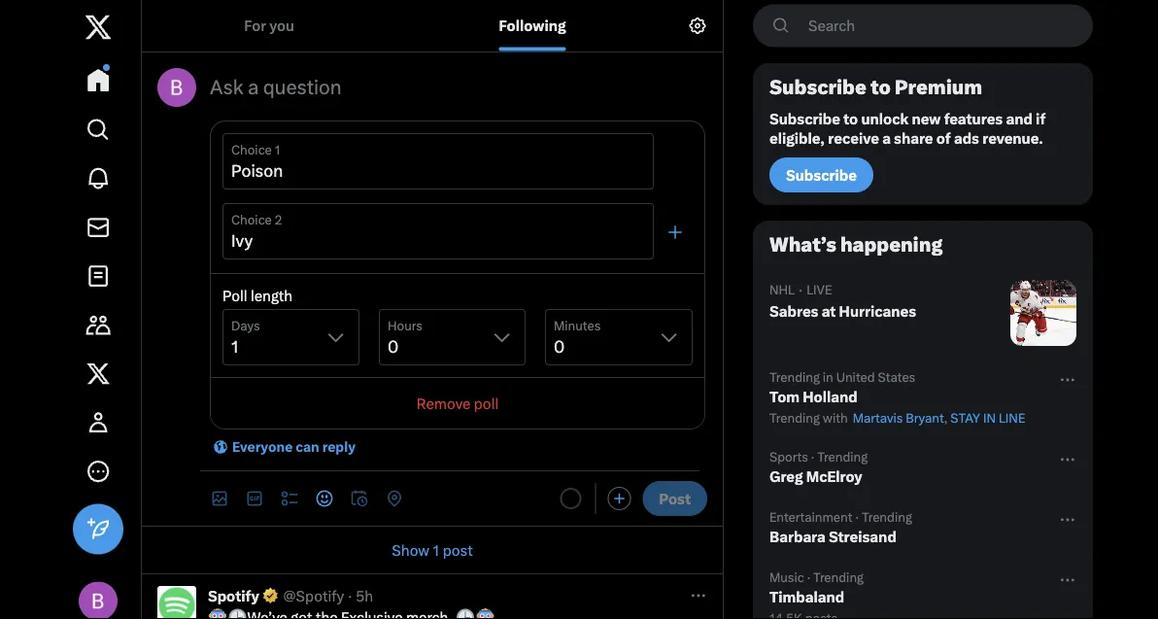 Task type: vqa. For each thing, say whether or not it's contained in the screenshot.
Sabres
yes



Task type: describe. For each thing, give the bounding box(es) containing it.
of
[[937, 129, 951, 147]]

a inside home timeline element
[[248, 76, 259, 99]]

,
[[945, 410, 948, 425]]

in
[[823, 369, 834, 385]]

· for music
[[808, 570, 811, 585]]

remove poll button
[[211, 378, 705, 429]]

features
[[945, 110, 1003, 127]]

Post text text field
[[210, 74, 706, 101]]

streisand
[[829, 528, 897, 545]]

· for sports
[[812, 449, 815, 464]]

remove
[[417, 395, 471, 412]]

at
[[822, 302, 836, 320]]

music
[[770, 570, 805, 585]]

sports · trending greg mcelroy
[[770, 449, 868, 485]]

subscribe to premium
[[770, 76, 983, 99]]

for
[[244, 17, 266, 35]]

entertainment
[[770, 509, 853, 525]]

following
[[499, 17, 566, 35]]

home timeline element
[[142, 0, 723, 619]]

sports
[[770, 449, 809, 464]]

2 vertical spatial subscribe
[[787, 166, 857, 184]]

· for nhl
[[799, 281, 803, 298]]

trending in united states tom holland trending with martavis bryant , stay in line
[[770, 369, 1026, 425]]

post
[[443, 542, 473, 559]]

everyone can reply button
[[200, 436, 368, 459]]

you
[[269, 17, 294, 35]]

post button
[[643, 481, 708, 516]]

undefined unread items image
[[103, 64, 110, 71]]

everyone
[[232, 439, 293, 455]]

poll
[[474, 395, 499, 412]]

trending up tom
[[770, 369, 820, 385]]

music · trending timbaland
[[770, 570, 864, 606]]

5h link
[[356, 586, 373, 606]]

question
[[263, 76, 342, 99]]

what's
[[770, 233, 837, 257]]

following link
[[397, 0, 669, 52]]

everyone can reply
[[232, 439, 356, 455]]

for you
[[244, 17, 294, 35]]

martavis bryant link
[[851, 410, 945, 425]]

share
[[894, 129, 934, 147]]

tab list containing for you
[[142, 0, 669, 52]]

choice 1
[[231, 142, 281, 157]]

show 1 post
[[392, 542, 473, 559]]

· for entertainment
[[856, 509, 859, 525]]

subscribe for subscribe to premium
[[770, 76, 867, 99]]

· for @spotify
[[348, 587, 352, 605]]

spotify
[[208, 587, 259, 605]]

primary navigation
[[74, 56, 123, 496]]

a inside subscribe to unlock new features and if eligible, receive a share of ads revenue.
[[883, 129, 891, 147]]

remove poll
[[417, 395, 499, 412]]

trending for barbara
[[862, 509, 913, 525]]

receive
[[829, 129, 880, 147]]

tom
[[770, 388, 800, 405]]



Task type: locate. For each thing, give the bounding box(es) containing it.
0 vertical spatial a
[[248, 76, 259, 99]]

trending inside the sports · trending greg mcelroy
[[818, 449, 868, 464]]

sabres
[[770, 302, 819, 320]]

length
[[251, 287, 293, 304]]

0 horizontal spatial to
[[844, 110, 859, 127]]

unlock
[[862, 110, 909, 127]]

1 vertical spatial 1
[[433, 542, 440, 559]]

what's happening
[[770, 233, 943, 257]]

1 left "post"
[[433, 542, 440, 559]]

in
[[984, 410, 996, 425]]

1 horizontal spatial a
[[883, 129, 891, 147]]

🕒 image down 'spotify'
[[229, 609, 246, 619]]

choice
[[231, 142, 272, 157], [231, 212, 272, 227]]

· up the timbaland
[[808, 570, 811, 585]]

with
[[823, 410, 848, 425]]

2 🤖 image from the left
[[477, 609, 494, 619]]

if
[[1036, 110, 1046, 127]]

· inside home timeline element
[[348, 587, 352, 605]]

ads
[[955, 129, 980, 147]]

2 choice from the top
[[231, 212, 272, 227]]

tab list up show
[[200, 479, 556, 518]]

trending up the timbaland
[[814, 570, 864, 585]]

choice for choice 2
[[231, 212, 272, 227]]

a right ask
[[248, 76, 259, 99]]

nhl · live sabres at hurricanes
[[770, 281, 917, 320]]

1 horizontal spatial 1
[[433, 542, 440, 559]]

trending up mcelroy
[[818, 449, 868, 464]]

@spotify link
[[283, 586, 344, 606]]

verified account image
[[261, 587, 280, 605]]

greg
[[770, 468, 804, 485]]

a
[[248, 76, 259, 99], [883, 129, 891, 147]]

1 🕒 image from the left
[[229, 609, 246, 619]]

5h
[[356, 587, 373, 605]]

1
[[275, 142, 281, 157], [433, 542, 440, 559]]

·
[[799, 281, 803, 298], [812, 449, 815, 464], [856, 509, 859, 525], [808, 570, 811, 585], [348, 587, 352, 605]]

1 vertical spatial to
[[844, 110, 859, 127]]

1 down ask a question
[[275, 142, 281, 157]]

to inside subscribe to unlock new features and if eligible, receive a share of ads revenue.
[[844, 110, 859, 127]]

0 horizontal spatial 🤖 image
[[209, 609, 227, 619]]

@spotify · 5h
[[283, 587, 373, 605]]

bryant
[[906, 410, 945, 425]]

hurricanes
[[840, 302, 917, 320]]

spotify link
[[208, 586, 280, 606]]

show
[[392, 542, 430, 559]]

· left '5h'
[[348, 587, 352, 605]]

2
[[275, 212, 282, 227]]

1 🤖 image from the left
[[209, 609, 227, 619]]

barbara
[[770, 528, 826, 545]]

poll
[[223, 287, 247, 304]]

tab list
[[142, 0, 669, 52], [200, 479, 556, 518]]

🕒 image
[[229, 609, 246, 619], [457, 609, 474, 619]]

ask
[[210, 76, 244, 99]]

0 vertical spatial to
[[871, 76, 891, 99]]

a down unlock
[[883, 129, 891, 147]]

subscribe
[[770, 76, 867, 99], [770, 110, 841, 127], [787, 166, 857, 184]]

martavis
[[853, 410, 903, 425]]

holland
[[803, 388, 858, 405]]

choice left 2
[[231, 212, 272, 227]]

· right nhl
[[799, 281, 803, 298]]

· inside the sports · trending greg mcelroy
[[812, 449, 815, 464]]

1 vertical spatial subscribe
[[770, 110, 841, 127]]

None text field
[[231, 161, 646, 181], [231, 231, 646, 251], [231, 161, 646, 181], [231, 231, 646, 251]]

1 choice from the top
[[231, 142, 272, 157]]

united
[[837, 369, 876, 385]]

ask a question
[[210, 76, 342, 99]]

0 vertical spatial subscribe
[[770, 76, 867, 99]]

trending up streisand
[[862, 509, 913, 525]]

0 horizontal spatial 🕒 image
[[229, 609, 246, 619]]

1 horizontal spatial to
[[871, 76, 891, 99]]

0 vertical spatial 1
[[275, 142, 281, 157]]

live
[[807, 282, 833, 297]]

post
[[659, 490, 691, 507]]

1 vertical spatial a
[[883, 129, 891, 147]]

1 horizontal spatial 🕒 image
[[457, 609, 474, 619]]

🤖 image
[[209, 609, 227, 619], [477, 609, 494, 619]]

revenue.
[[983, 129, 1044, 147]]

1 for show
[[433, 542, 440, 559]]

· up streisand
[[856, 509, 859, 525]]

line
[[999, 410, 1026, 425]]

🤖 image down show 1 post button
[[477, 609, 494, 619]]

0 horizontal spatial a
[[248, 76, 259, 99]]

· right sports
[[812, 449, 815, 464]]

to
[[871, 76, 891, 99], [844, 110, 859, 127]]

subscribe to unlock new features and if eligible, receive a share of ads revenue.
[[770, 110, 1049, 147]]

choice down ask a question
[[231, 142, 272, 157]]

Search search field
[[753, 4, 1094, 47]]

reply
[[323, 439, 356, 455]]

nhl
[[770, 282, 795, 297]]

new
[[912, 110, 942, 127]]

trending
[[770, 369, 820, 385], [770, 410, 820, 425], [818, 449, 868, 464], [862, 509, 913, 525], [814, 570, 864, 585]]

1 vertical spatial tab list
[[200, 479, 556, 518]]

🕒 image down "post"
[[457, 609, 474, 619]]

1 for choice
[[275, 142, 281, 157]]

Search query text field
[[797, 5, 1093, 46]]

premium
[[895, 76, 983, 99]]

choice 2
[[231, 212, 282, 227]]

0 vertical spatial choice
[[231, 142, 272, 157]]

· inside nhl · live sabres at hurricanes
[[799, 281, 803, 298]]

subscribe to premium section
[[754, 64, 1093, 204]]

0 vertical spatial tab list
[[142, 0, 669, 52]]

to for unlock
[[844, 110, 859, 127]]

eligible,
[[770, 129, 826, 147]]

@spotify
[[283, 587, 344, 605]]

· inside entertainment · trending barbara streisand
[[856, 509, 859, 525]]

to for premium
[[871, 76, 891, 99]]

tab list up post text text field
[[142, 0, 669, 52]]

1 horizontal spatial 🤖 image
[[477, 609, 494, 619]]

1 inside button
[[433, 542, 440, 559]]

stay in line link
[[951, 410, 1026, 425]]

show 1 post button
[[142, 527, 723, 574]]

states
[[878, 369, 916, 385]]

trending inside entertainment · trending barbara streisand
[[862, 509, 913, 525]]

timbaland
[[770, 588, 845, 606]]

trending inside music · trending timbaland
[[814, 570, 864, 585]]

can
[[296, 439, 320, 455]]

trending for greg
[[818, 449, 868, 464]]

and
[[1007, 110, 1033, 127]]

entertainment · trending barbara streisand
[[770, 509, 913, 545]]

2 🕒 image from the left
[[457, 609, 474, 619]]

1 vertical spatial choice
[[231, 212, 272, 227]]

stay
[[951, 410, 981, 425]]

subscribe for subscribe to unlock new features and if eligible, receive a share of ads revenue.
[[770, 110, 841, 127]]

mcelroy
[[807, 468, 863, 485]]

· inside music · trending timbaland
[[808, 570, 811, 585]]

🤖 image down 'spotify'
[[209, 609, 227, 619]]

0 horizontal spatial 1
[[275, 142, 281, 157]]

happening
[[841, 233, 943, 257]]

subscribe link
[[770, 157, 874, 192]]

poll length
[[223, 287, 293, 304]]

trending down tom
[[770, 410, 820, 425]]

to up unlock
[[871, 76, 891, 99]]

trending for timbaland
[[814, 570, 864, 585]]

subscribe inside subscribe to unlock new features and if eligible, receive a share of ads revenue.
[[770, 110, 841, 127]]

for you link
[[142, 0, 397, 52]]

choice for choice 1
[[231, 142, 272, 157]]

to up receive
[[844, 110, 859, 127]]



